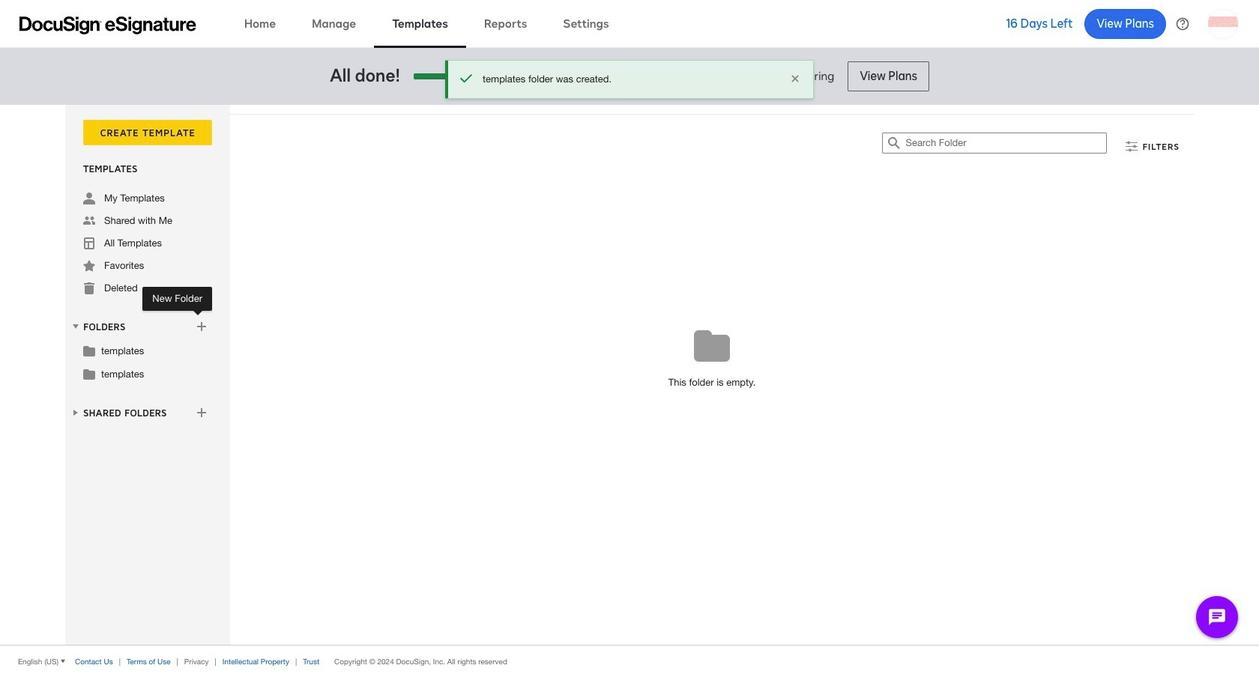 Task type: vqa. For each thing, say whether or not it's contained in the screenshot.
Completed icon
no



Task type: describe. For each thing, give the bounding box(es) containing it.
view folders image
[[70, 321, 82, 333]]

templates image
[[83, 238, 95, 250]]

secondary navigation region
[[65, 105, 1198, 646]]

shared image
[[83, 215, 95, 227]]

trash image
[[83, 283, 95, 295]]

folder image
[[83, 368, 95, 380]]

docusign esignature image
[[19, 16, 196, 34]]



Task type: locate. For each thing, give the bounding box(es) containing it.
status
[[483, 73, 779, 86]]

user image
[[83, 193, 95, 205]]

more info region
[[0, 646, 1260, 678]]

tooltip
[[143, 287, 212, 311]]

folder image
[[83, 345, 95, 357]]

Search Folder text field
[[906, 133, 1107, 153]]

your uploaded profile image image
[[1209, 9, 1239, 39]]

star filled image
[[83, 260, 95, 272]]

view shared folders image
[[70, 407, 82, 419]]

tooltip inside secondary navigation region
[[143, 287, 212, 311]]



